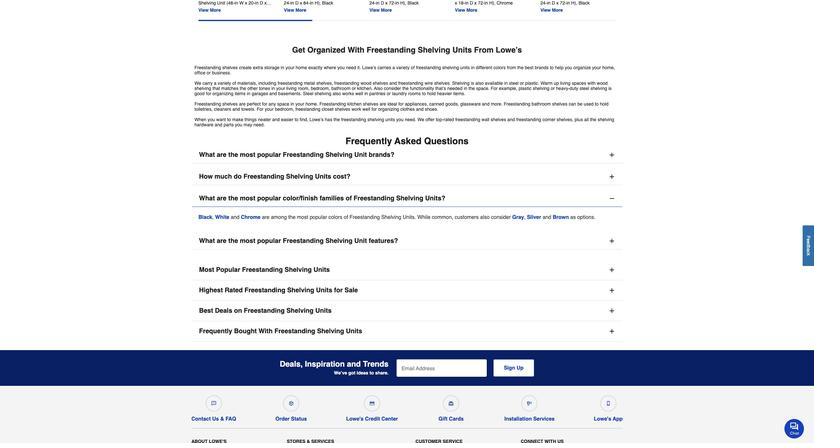 Task type: describe. For each thing, give the bounding box(es) containing it.
how
[[199, 173, 213, 181]]

used
[[584, 102, 594, 107]]

with for bought
[[259, 328, 273, 335]]

units for frequently bought with freestanding shelving units
[[346, 328, 363, 335]]

you down clothes
[[397, 117, 404, 122]]

minus image
[[609, 196, 616, 202]]

home.
[[306, 102, 318, 107]]

best
[[525, 65, 534, 70]]

and up any at top left
[[270, 91, 277, 96]]

home,
[[603, 65, 615, 70]]

f e e d b a c k button
[[803, 226, 815, 266]]

up
[[517, 366, 524, 371]]

available
[[485, 81, 503, 86]]

shelves inside we carry a variety of materials, including freestanding metal shelves, freestanding wood shelves and freestanding wire shelves. shelving is also available in steel or plastic. warm up living spaces with wood shelving that matches the other tones in your living room, bedroom, bathroom or kitchen. also consider the functionality that's needed in the space. for example, plastic shelving or heavy-duty steel shelving is good for organizing items in garages and basements. steel shelving also works well in pantries or laundry rooms to hold heavier items.
[[373, 81, 388, 86]]

gift card image
[[449, 402, 454, 406]]

2 , from the left
[[525, 215, 526, 221]]

need
[[346, 65, 356, 70]]

plus image for frequently bought with freestanding shelving units
[[609, 329, 616, 335]]

plus image for brands?
[[609, 152, 616, 158]]

services
[[534, 417, 555, 423]]

got
[[349, 371, 356, 376]]

gift cards link
[[438, 393, 466, 423]]

frequently for frequently bought with freestanding shelving units
[[199, 328, 232, 335]]

laundry
[[392, 91, 407, 96]]

and up laundry
[[390, 81, 397, 86]]

app
[[613, 417, 623, 423]]

unit for brands?
[[355, 151, 367, 159]]

the inside button
[[229, 195, 238, 202]]

shelves down pantries
[[363, 102, 379, 107]]

may
[[244, 122, 252, 128]]

1 horizontal spatial living
[[561, 81, 571, 86]]

the right has
[[334, 117, 340, 122]]

deals,
[[280, 360, 303, 369]]

neater
[[258, 117, 271, 122]]

f e e d b a c k
[[807, 236, 812, 256]]

in right items
[[247, 91, 251, 96]]

are left ideal on the top left of the page
[[380, 102, 387, 107]]

shelving left that
[[195, 86, 211, 91]]

us
[[212, 417, 219, 423]]

goods,
[[446, 102, 459, 107]]

from
[[475, 46, 494, 55]]

1 vertical spatial also
[[333, 91, 341, 96]]

shelves inside freestanding shelves create extra storage in your home exactly where you need it. lowe's carries a variety of freestanding shelving units in different colors from the best brands to help you organize your home, office or business.
[[223, 65, 238, 70]]

1 horizontal spatial consider
[[492, 215, 511, 221]]

options.
[[578, 215, 596, 221]]

it.
[[358, 65, 361, 70]]

units.
[[403, 215, 416, 221]]

sale
[[345, 287, 358, 294]]

what for what are the most popular freestanding shelving unit brands?
[[199, 151, 215, 159]]

highest
[[199, 287, 223, 294]]

Email Address email field
[[397, 360, 487, 377]]

shelving up used in the top right of the page
[[591, 86, 608, 91]]

other
[[248, 86, 258, 91]]

or left laundry
[[387, 91, 391, 96]]

5 view more link from the left
[[541, 0, 616, 13]]

or inside freestanding shelves create extra storage in your home exactly where you need it. lowe's carries a variety of freestanding shelving units in different colors from the best brands to help you organize your home, office or business.
[[207, 70, 211, 75]]

find,
[[300, 117, 309, 122]]

business.
[[212, 70, 231, 75]]

2 view more link from the left
[[284, 0, 359, 13]]

bathroom inside "freestanding shelves are perfect for any space in your home. freestanding kitchen shelves are ideal for appliances, canned goods, glassware and more. freestanding bathroom shelves can be used to hold toiletries, cleaners and towels. for your bedroom, freestanding closet shelves work well for organizing clothes and shoes."
[[532, 102, 551, 107]]

frequently asked questions
[[346, 136, 469, 146]]

that's
[[436, 86, 446, 91]]

wire
[[425, 81, 433, 86]]

view more for 2nd view more link from right
[[455, 8, 478, 13]]

most down color/finish
[[297, 215, 309, 221]]

the down the white
[[229, 237, 238, 245]]

features?
[[369, 237, 398, 245]]

to inside "freestanding shelves are perfect for any space in your home. freestanding kitchen shelves are ideal for appliances, canned goods, glassware and more. freestanding bathroom shelves can be used to hold toiletries, cleaners and towels. for your bedroom, freestanding closet shelves work well for organizing clothes and shoes."
[[595, 102, 599, 107]]

matches
[[222, 86, 239, 91]]

are left among
[[262, 215, 270, 221]]

view more for third view more link from the left
[[370, 8, 392, 13]]

freestanding up rooms
[[399, 81, 424, 86]]

spaces
[[572, 81, 587, 86]]

highest rated freestanding shelving units for sale button
[[192, 281, 623, 301]]

freestanding up works
[[335, 81, 360, 86]]

the left space. at the right of page
[[469, 86, 475, 91]]

shelves down items
[[223, 102, 238, 107]]

easier
[[281, 117, 294, 122]]

the right among
[[289, 215, 296, 221]]

2 wood from the left
[[597, 81, 608, 86]]

and left the parts
[[215, 122, 223, 128]]

freestanding left 'corner' at the top right of page
[[517, 117, 542, 122]]

what are the most popular freestanding shelving unit features? button
[[192, 233, 623, 250]]

view more button for third view more link from the left
[[370, 7, 392, 13]]

your up neater
[[265, 107, 274, 112]]

variety inside we carry a variety of materials, including freestanding metal shelves, freestanding wood shelves and freestanding wire shelves. shelving is also available in steel or plastic. warm up living spaces with wood shelving that matches the other tones in your living room, bedroom, bathroom or kitchen. also consider the functionality that's needed in the space. for example, plastic shelving or heavy-duty steel shelving is good for organizing items in garages and basements. steel shelving also works well in pantries or laundry rooms to hold heavier items.
[[218, 81, 231, 86]]

well inside we carry a variety of materials, including freestanding metal shelves, freestanding wood shelves and freestanding wire shelves. shelving is also available in steel or plastic. warm up living spaces with wood shelving that matches the other tones in your living room, bedroom, bathroom or kitchen. also consider the functionality that's needed in the space. for example, plastic shelving or heavy-duty steel shelving is good for organizing items in garages and basements. steel shelving also works well in pantries or laundry rooms to hold heavier items.
[[356, 91, 364, 96]]

we inside when you want to make things neater and easier to find, lowe's has the freestanding shelving units you need. we offer top-rated freestanding wall shelves and freestanding corner shelves, plus all the shelving hardware and parts you may need.
[[418, 117, 425, 122]]

credit card image
[[370, 402, 375, 406]]

good
[[195, 91, 205, 96]]

plus image for highest rated freestanding shelving units for sale
[[609, 288, 616, 294]]

1 view more link from the left
[[199, 0, 274, 13]]

credit
[[365, 417, 380, 423]]

view for 2nd view more link from right
[[455, 8, 466, 13]]

all
[[585, 117, 589, 122]]

freestanding down work
[[341, 117, 366, 122]]

what for what are the most popular color/finish families of freestanding shelving units?
[[199, 195, 215, 202]]

rooms
[[409, 91, 421, 96]]

your left home
[[286, 65, 295, 70]]

view for third view more link from the left
[[370, 8, 380, 13]]

extra
[[253, 65, 263, 70]]

we've
[[334, 371, 347, 376]]

units inside "button"
[[316, 287, 333, 294]]

offer
[[426, 117, 435, 122]]

shelving right all
[[598, 117, 615, 122]]

what are the most popular freestanding shelving unit brands?
[[199, 151, 395, 159]]

plus
[[575, 117, 584, 122]]

asked
[[395, 136, 422, 146]]

mobile image
[[607, 402, 611, 406]]

popular
[[216, 266, 240, 274]]

contact us & faq
[[192, 417, 236, 423]]

f
[[807, 236, 812, 239]]

lowe's credit center
[[346, 417, 398, 423]]

freestanding up basements.
[[278, 81, 303, 86]]

in left different
[[472, 65, 475, 70]]

cleaners
[[214, 107, 231, 112]]

toiletries,
[[195, 107, 213, 112]]

and inside deals, inspiration and trends we've got ideas to share.
[[347, 360, 361, 369]]

most for what are the most popular freestanding shelving unit brands?
[[240, 151, 256, 159]]

the up "do"
[[229, 151, 238, 159]]

your inside we carry a variety of materials, including freestanding metal shelves, freestanding wood shelves and freestanding wire shelves. shelving is also available in steel or plastic. warm up living spaces with wood shelving that matches the other tones in your living room, bedroom, bathroom or kitchen. also consider the functionality that's needed in the space. for example, plastic shelving or heavy-duty steel shelving is good for organizing items in garages and basements. steel shelving also works well in pantries or laundry rooms to hold heavier items.
[[276, 86, 285, 91]]

shelving down pantries
[[368, 117, 384, 122]]

brands
[[535, 65, 549, 70]]

center
[[382, 417, 398, 423]]

0 horizontal spatial is
[[471, 81, 475, 86]]

view for 1st view more link from left
[[199, 8, 209, 13]]

for inside we carry a variety of materials, including freestanding metal shelves, freestanding wood shelves and freestanding wire shelves. shelving is also available in steel or plastic. warm up living spaces with wood shelving that matches the other tones in your living room, bedroom, bathroom or kitchen. also consider the functionality that's needed in the space. for example, plastic shelving or heavy-duty steel shelving is good for organizing items in garages and basements. steel shelving also works well in pantries or laundry rooms to hold heavier items.
[[491, 86, 498, 91]]

shelves left can
[[553, 102, 568, 107]]

consider inside we carry a variety of materials, including freestanding metal shelves, freestanding wood shelves and freestanding wire shelves. shelving is also available in steel or plastic. warm up living spaces with wood shelving that matches the other tones in your living room, bedroom, bathroom or kitchen. also consider the functionality that's needed in the space. for example, plastic shelving or heavy-duty steel shelving is good for organizing items in garages and basements. steel shelving also works well in pantries or laundry rooms to hold heavier items.
[[384, 86, 401, 91]]

more for 2nd view more link from right
[[467, 8, 478, 13]]

freestanding shelves create extra storage in your home exactly where you need it. lowe's carries a variety of freestanding shelving units in different colors from the best brands to help you organize your home, office or business.
[[195, 65, 615, 75]]

deals, inspiration and trends we've got ideas to share.
[[280, 360, 389, 376]]

are down items
[[239, 102, 246, 107]]

in right 'storage'
[[281, 65, 285, 70]]

or left kitchen.
[[352, 86, 356, 91]]

more for 1st view more link from left
[[210, 8, 221, 13]]

&
[[221, 417, 224, 423]]

for inside we carry a variety of materials, including freestanding metal shelves, freestanding wood shelves and freestanding wire shelves. shelving is also available in steel or plastic. warm up living spaces with wood shelving that matches the other tones in your living room, bedroom, bathroom or kitchen. also consider the functionality that's needed in the space. for example, plastic shelving or heavy-duty steel shelving is good for organizing items in garages and basements. steel shelving also works well in pantries or laundry rooms to hold heavier items.
[[206, 91, 211, 96]]

to right want
[[227, 117, 231, 122]]

more for 1st view more link from the right
[[552, 8, 563, 13]]

make
[[232, 117, 244, 122]]

or left plastic.
[[520, 81, 524, 86]]

plus image for most popular freestanding shelving units
[[609, 267, 616, 274]]

where
[[324, 65, 336, 70]]

on
[[234, 307, 242, 315]]

storage
[[265, 65, 280, 70]]

shelves left work
[[335, 107, 351, 112]]

units for best deals on freestanding shelving units
[[316, 307, 332, 315]]

clothes
[[401, 107, 415, 112]]

2 vertical spatial also
[[481, 215, 490, 221]]

in right available
[[505, 81, 508, 86]]

to inside we carry a variety of materials, including freestanding metal shelves, freestanding wood shelves and freestanding wire shelves. shelving is also available in steel or plastic. warm up living spaces with wood shelving that matches the other tones in your living room, bedroom, bathroom or kitchen. also consider the functionality that's needed in the space. for example, plastic shelving or heavy-duty steel shelving is good for organizing items in garages and basements. steel shelving also works well in pantries or laundry rooms to hold heavier items.
[[422, 91, 426, 96]]

cost?
[[333, 173, 351, 181]]

perfect
[[247, 102, 261, 107]]

installation services link
[[505, 393, 555, 423]]

rated
[[225, 287, 243, 294]]

are up much
[[217, 151, 227, 159]]

customer care image
[[212, 402, 216, 406]]

0 horizontal spatial steel
[[509, 81, 519, 86]]

1 e from the top
[[807, 239, 812, 241]]

and left easier
[[272, 117, 280, 122]]

are down the white
[[217, 237, 227, 245]]

0 horizontal spatial need.
[[254, 122, 265, 128]]

your left home.
[[296, 102, 305, 107]]

in right needed
[[464, 86, 468, 91]]

help
[[555, 65, 564, 70]]

lowe's app link
[[594, 393, 623, 423]]

you right the help
[[565, 65, 573, 70]]

hardware
[[195, 122, 214, 128]]

3 view more link from the left
[[370, 0, 445, 13]]

most for what are the most popular color/finish families of freestanding shelving units?
[[240, 195, 256, 202]]

1 wood from the left
[[361, 81, 372, 86]]

or left heavy-
[[551, 86, 555, 91]]

office
[[195, 70, 206, 75]]

appliances,
[[405, 102, 428, 107]]

1 vertical spatial colors
[[329, 215, 343, 221]]

you left need
[[338, 65, 345, 70]]

0 vertical spatial also
[[476, 81, 484, 86]]

are inside button
[[217, 195, 227, 202]]

what for what are the most popular freestanding shelving unit features?
[[199, 237, 215, 245]]

chat invite button image
[[785, 419, 805, 439]]

parts
[[224, 122, 234, 128]]

you left may
[[235, 122, 243, 128]]

order status
[[276, 417, 307, 423]]

shelves.
[[435, 81, 451, 86]]

organizing inside "freestanding shelves are perfect for any space in your home. freestanding kitchen shelves are ideal for appliances, canned goods, glassware and more. freestanding bathroom shelves can be used to hold toiletries, cleaners and towels. for your bedroom, freestanding closet shelves work well for organizing clothes and shoes."
[[378, 107, 399, 112]]

for right ideal on the top left of the page
[[399, 102, 404, 107]]

the left the other
[[240, 86, 246, 91]]

1 horizontal spatial is
[[609, 86, 612, 91]]

black
[[199, 215, 212, 221]]

2 e from the top
[[807, 241, 812, 244]]

with for organized
[[348, 46, 365, 55]]

lowe's inside when you want to make things neater and easier to find, lowe's has the freestanding shelving units you need. we offer top-rated freestanding wall shelves and freestanding corner shelves, plus all the shelving hardware and parts you may need.
[[310, 117, 324, 122]]

well inside "freestanding shelves are perfect for any space in your home. freestanding kitchen shelves are ideal for appliances, canned goods, glassware and more. freestanding bathroom shelves can be used to hold toiletries, cleaners and towels. for your bedroom, freestanding closet shelves work well for organizing clothes and shoes."
[[363, 107, 371, 112]]

shelving right the plastic
[[533, 86, 550, 91]]

of down families
[[344, 215, 348, 221]]

you left want
[[208, 117, 215, 122]]

shelves, inside we carry a variety of materials, including freestanding metal shelves, freestanding wood shelves and freestanding wire shelves. shelving is also available in steel or plastic. warm up living spaces with wood shelving that matches the other tones in your living room, bedroom, bathroom or kitchen. also consider the functionality that's needed in the space. for example, plastic shelving or heavy-duty steel shelving is good for organizing items in garages and basements. steel shelving also works well in pantries or laundry rooms to hold heavier items.
[[317, 81, 333, 86]]

most for what are the most popular freestanding shelving unit features?
[[240, 237, 256, 245]]

freestanding inside freestanding shelves create extra storage in your home exactly where you need it. lowe's carries a variety of freestanding shelving units in different colors from the best brands to help you organize your home, office or business.
[[195, 65, 221, 70]]

get
[[292, 46, 305, 55]]



Task type: vqa. For each thing, say whether or not it's contained in the screenshot.
if
no



Task type: locate. For each thing, give the bounding box(es) containing it.
1 plus image from the top
[[609, 174, 616, 180]]

organizing up cleaners
[[213, 91, 234, 96]]

well
[[356, 91, 364, 96], [363, 107, 371, 112]]

1 horizontal spatial bedroom,
[[311, 86, 330, 91]]

top-
[[436, 117, 444, 122]]

1 horizontal spatial hold
[[600, 102, 609, 107]]

white
[[215, 215, 230, 221]]

0 vertical spatial frequently
[[346, 136, 392, 146]]

1 horizontal spatial steel
[[580, 86, 590, 91]]

0 vertical spatial lowe's
[[496, 46, 522, 55]]

in
[[281, 65, 285, 70], [472, 65, 475, 70], [505, 81, 508, 86], [272, 86, 275, 91], [464, 86, 468, 91], [247, 91, 251, 96], [365, 91, 368, 96], [291, 102, 294, 107]]

organizing inside we carry a variety of materials, including freestanding metal shelves, freestanding wood shelves and freestanding wire shelves. shelving is also available in steel or plastic. warm up living spaces with wood shelving that matches the other tones in your living room, bedroom, bathroom or kitchen. also consider the functionality that's needed in the space. for example, plastic shelving or heavy-duty steel shelving is good for organizing items in garages and basements. steel shelving also works well in pantries or laundry rooms to hold heavier items.
[[213, 91, 234, 96]]

1 horizontal spatial lowe's
[[363, 65, 377, 70]]

1 more from the left
[[210, 8, 221, 13]]

with up it.
[[348, 46, 365, 55]]

1 horizontal spatial lowe's
[[594, 417, 612, 423]]

freestanding up find,
[[296, 107, 321, 112]]

3 plus image from the top
[[609, 288, 616, 294]]

view more button for 4th view more link from the right
[[284, 7, 307, 13]]

frequently inside button
[[199, 328, 232, 335]]

plus image
[[609, 152, 616, 158], [609, 238, 616, 245], [609, 308, 616, 315]]

for up neater
[[257, 107, 264, 112]]

or right office
[[207, 70, 211, 75]]

k
[[807, 254, 812, 256]]

shelving right steel
[[315, 91, 332, 96]]

1 vertical spatial bathroom
[[532, 102, 551, 107]]

shelving inside freestanding shelves create extra storage in your home exactly where you need it. lowe's carries a variety of freestanding shelving units in different colors from the best brands to help you organize your home, office or business.
[[443, 65, 459, 70]]

0 horizontal spatial lowe's
[[310, 117, 324, 122]]

shelving inside we carry a variety of materials, including freestanding metal shelves, freestanding wood shelves and freestanding wire shelves. shelving is also available in steel or plastic. warm up living spaces with wood shelving that matches the other tones in your living room, bedroom, bathroom or kitchen. also consider the functionality that's needed in the space. for example, plastic shelving or heavy-duty steel shelving is good for organizing items in garages and basements. steel shelving also works well in pantries or laundry rooms to hold heavier items.
[[453, 81, 470, 86]]

0 vertical spatial plus image
[[609, 152, 616, 158]]

room,
[[298, 86, 310, 91]]

units for get organized with freestanding shelving units from lowe's
[[453, 46, 472, 55]]

plus image inside what are the most popular freestanding shelving unit features? button
[[609, 238, 616, 245]]

hold down wire
[[428, 91, 436, 96]]

view more button for 1st view more link from the right
[[541, 7, 563, 13]]

1 horizontal spatial with
[[348, 46, 365, 55]]

4 view more from the left
[[455, 8, 478, 13]]

1 horizontal spatial a
[[393, 65, 395, 70]]

faq
[[226, 417, 236, 423]]

metal
[[304, 81, 315, 86]]

also left available
[[476, 81, 484, 86]]

1 vertical spatial unit
[[355, 237, 367, 245]]

and right silver link
[[543, 215, 552, 221]]

to left find,
[[295, 117, 299, 122]]

what are the most popular color/finish families of freestanding shelving units? button
[[192, 191, 623, 207]]

units inside when you want to make things neater and easier to find, lowe's has the freestanding shelving units you need. we offer top-rated freestanding wall shelves and freestanding corner shelves, plus all the shelving hardware and parts you may need.
[[386, 117, 395, 122]]

1 vertical spatial well
[[363, 107, 371, 112]]

when you want to make things neater and easier to find, lowe's has the freestanding shelving units you need. we offer top-rated freestanding wall shelves and freestanding corner shelves, plus all the shelving hardware and parts you may need.
[[195, 117, 615, 128]]

also left works
[[333, 91, 341, 96]]

shelves, left plus
[[557, 117, 574, 122]]

0 vertical spatial consider
[[384, 86, 401, 91]]

plus image
[[609, 174, 616, 180], [609, 267, 616, 274], [609, 288, 616, 294], [609, 329, 616, 335]]

3 plus image from the top
[[609, 308, 616, 315]]

inspiration
[[305, 360, 345, 369]]

0 vertical spatial with
[[348, 46, 365, 55]]

including
[[259, 81, 277, 86]]

the inside freestanding shelves create extra storage in your home exactly where you need it. lowe's carries a variety of freestanding shelving units in different colors from the best brands to help you organize your home, office or business.
[[518, 65, 524, 70]]

for
[[491, 86, 498, 91], [257, 107, 264, 112]]

0 horizontal spatial shelves,
[[317, 81, 333, 86]]

from
[[507, 65, 516, 70]]

2 vertical spatial what
[[199, 237, 215, 245]]

we
[[195, 81, 201, 86], [418, 117, 425, 122]]

bedroom, up easier
[[275, 107, 294, 112]]

shelving inside "button"
[[287, 287, 315, 294]]

2 lowe's from the left
[[594, 417, 612, 423]]

plus image inside best deals on freestanding shelving units button
[[609, 308, 616, 315]]

space
[[277, 102, 290, 107]]

brown link
[[553, 215, 569, 221]]

0 vertical spatial well
[[356, 91, 364, 96]]

0 horizontal spatial a
[[214, 81, 217, 86]]

1 horizontal spatial ,
[[525, 215, 526, 221]]

different
[[476, 65, 493, 70]]

3 view more from the left
[[370, 8, 392, 13]]

plus image inside how much do freestanding shelving units cost? button
[[609, 174, 616, 180]]

4 view more button from the left
[[455, 7, 478, 13]]

lowe's credit center link
[[346, 393, 398, 423]]

gray link
[[513, 215, 525, 221]]

common,
[[432, 215, 454, 221]]

needed
[[448, 86, 463, 91]]

kitchen
[[348, 102, 362, 107]]

for down pantries
[[372, 107, 377, 112]]

1 vertical spatial units
[[386, 117, 395, 122]]

in right tones
[[272, 86, 275, 91]]

3 view from the left
[[370, 8, 380, 13]]

0 vertical spatial shelves,
[[317, 81, 333, 86]]

most inside button
[[240, 195, 256, 202]]

0 vertical spatial bedroom,
[[311, 86, 330, 91]]

2 vertical spatial lowe's
[[310, 117, 324, 122]]

popular down what are the most popular color/finish families of freestanding shelving units?
[[310, 215, 327, 221]]

0 horizontal spatial for
[[257, 107, 264, 112]]

1 vertical spatial lowe's
[[363, 65, 377, 70]]

color/finish
[[283, 195, 318, 202]]

lowe's up from
[[496, 46, 522, 55]]

brands?
[[369, 151, 395, 159]]

your up the space
[[276, 86, 285, 91]]

0 vertical spatial we
[[195, 81, 201, 86]]

5 more from the left
[[552, 8, 563, 13]]

hold right used in the top right of the page
[[600, 102, 609, 107]]

freestanding shelves are perfect for any space in your home. freestanding kitchen shelves are ideal for appliances, canned goods, glassware and more. freestanding bathroom shelves can be used to hold toiletries, cleaners and towels. for your bedroom, freestanding closet shelves work well for organizing clothes and shoes.
[[195, 102, 609, 112]]

most popular freestanding shelving units
[[199, 266, 330, 274]]

1 vertical spatial shelves,
[[557, 117, 574, 122]]

we carry a variety of materials, including freestanding metal shelves, freestanding wood shelves and freestanding wire shelves. shelving is also available in steel or plastic. warm up living spaces with wood shelving that matches the other tones in your living room, bedroom, bathroom or kitchen. also consider the functionality that's needed in the space. for example, plastic shelving or heavy-duty steel shelving is good for organizing items in garages and basements. steel shelving also works well in pantries or laundry rooms to hold heavier items.
[[195, 81, 612, 96]]

view more button
[[199, 7, 221, 13], [284, 7, 307, 13], [370, 7, 392, 13], [455, 7, 478, 13], [541, 7, 563, 13]]

heavier
[[437, 91, 452, 96]]

while
[[418, 215, 431, 221]]

frequently bought with freestanding shelving units
[[199, 328, 363, 335]]

1 lowe's from the left
[[346, 417, 364, 423]]

1 vertical spatial frequently
[[199, 328, 232, 335]]

popular for what are the most popular color/finish families of freestanding shelving units?
[[257, 195, 281, 202]]

as
[[571, 215, 576, 221]]

shelves,
[[317, 81, 333, 86], [557, 117, 574, 122]]

2 unit from the top
[[355, 237, 367, 245]]

to right rooms
[[422, 91, 426, 96]]

shelving
[[418, 46, 451, 55], [453, 81, 470, 86], [326, 151, 353, 159], [286, 173, 313, 181], [397, 195, 424, 202], [382, 215, 402, 221], [326, 237, 353, 245], [285, 266, 312, 274], [287, 287, 315, 294], [287, 307, 314, 315], [317, 328, 344, 335]]

living left 'room,'
[[287, 86, 297, 91]]

0 horizontal spatial ,
[[212, 215, 214, 221]]

a right carries in the left of the page
[[393, 65, 395, 70]]

any
[[269, 102, 276, 107]]

1 vertical spatial for
[[257, 107, 264, 112]]

freestanding inside freestanding shelves create extra storage in your home exactly where you need it. lowe's carries a variety of freestanding shelving units in different colors from the best brands to help you organize your home, office or business.
[[416, 65, 441, 70]]

we inside we carry a variety of materials, including freestanding metal shelves, freestanding wood shelves and freestanding wire shelves. shelving is also available in steel or plastic. warm up living spaces with wood shelving that matches the other tones in your living room, bedroom, bathroom or kitchen. also consider the functionality that's needed in the space. for example, plastic shelving or heavy-duty steel shelving is good for organizing items in garages and basements. steel shelving also works well in pantries or laundry rooms to hold heavier items.
[[195, 81, 201, 86]]

shelves, right metal
[[317, 81, 333, 86]]

wood right with
[[597, 81, 608, 86]]

0 horizontal spatial we
[[195, 81, 201, 86]]

0 horizontal spatial wood
[[361, 81, 372, 86]]

organizing left clothes
[[378, 107, 399, 112]]

2 plus image from the top
[[609, 238, 616, 245]]

bathroom up 'corner' at the top right of page
[[532, 102, 551, 107]]

what inside button
[[199, 195, 215, 202]]

colors left from
[[494, 65, 506, 70]]

units inside button
[[346, 328, 363, 335]]

2 view from the left
[[284, 8, 294, 13]]

work
[[352, 107, 361, 112]]

space.
[[477, 86, 490, 91]]

for inside "freestanding shelves are perfect for any space in your home. freestanding kitchen shelves are ideal for appliances, canned goods, glassware and more. freestanding bathroom shelves can be used to hold toiletries, cleaners and towels. for your bedroom, freestanding closet shelves work well for organizing clothes and shoes."
[[257, 107, 264, 112]]

what down the black
[[199, 237, 215, 245]]

with inside button
[[259, 328, 273, 335]]

are up the white
[[217, 195, 227, 202]]

0 vertical spatial variety
[[397, 65, 410, 70]]

organize
[[574, 65, 591, 70]]

2 view more from the left
[[284, 8, 307, 13]]

shelving
[[443, 65, 459, 70], [195, 86, 211, 91], [533, 86, 550, 91], [591, 86, 608, 91], [315, 91, 332, 96], [368, 117, 384, 122], [598, 117, 615, 122]]

a inside freestanding shelves create extra storage in your home exactly where you need it. lowe's carries a variety of freestanding shelving units in different colors from the best brands to help you organize your home, office or business.
[[393, 65, 395, 70]]

view more for 4th view more link from the right
[[284, 8, 307, 13]]

and right wall
[[508, 117, 515, 122]]

freestanding down glassware
[[456, 117, 481, 122]]

more for 4th view more link from the right
[[296, 8, 307, 13]]

plus image inside frequently bought with freestanding shelving units button
[[609, 329, 616, 335]]

1 unit from the top
[[355, 151, 367, 159]]

what are the most popular freestanding shelving unit features?
[[199, 237, 398, 245]]

view more for 1st view more link from the right
[[541, 8, 563, 13]]

1 horizontal spatial organizing
[[378, 107, 399, 112]]

to inside freestanding shelves create extra storage in your home exactly where you need it. lowe's carries a variety of freestanding shelving units in different colors from the best brands to help you organize your home, office or business.
[[550, 65, 554, 70]]

for
[[206, 91, 211, 96], [262, 102, 268, 107], [399, 102, 404, 107], [372, 107, 377, 112], [334, 287, 343, 294]]

to
[[550, 65, 554, 70], [422, 91, 426, 96], [595, 102, 599, 107], [227, 117, 231, 122], [295, 117, 299, 122], [370, 371, 374, 376]]

what are the most popular freestanding shelving unit brands? button
[[192, 147, 623, 164]]

view for 1st view more link from the right
[[541, 8, 551, 13]]

bought
[[234, 328, 257, 335]]

of down get organized with freestanding shelving units from lowe's
[[411, 65, 415, 70]]

0 horizontal spatial consider
[[384, 86, 401, 91]]

view more button for 1st view more link from left
[[199, 7, 221, 13]]

home
[[296, 65, 307, 70]]

you
[[338, 65, 345, 70], [565, 65, 573, 70], [208, 117, 215, 122], [397, 117, 404, 122], [235, 122, 243, 128]]

2 horizontal spatial lowe's
[[496, 46, 522, 55]]

0 vertical spatial units
[[461, 65, 470, 70]]

well right works
[[356, 91, 364, 96]]

view more button for 2nd view more link from right
[[455, 7, 478, 13]]

more
[[210, 8, 221, 13], [296, 8, 307, 13], [381, 8, 392, 13], [467, 8, 478, 13], [552, 8, 563, 13]]

0 horizontal spatial with
[[259, 328, 273, 335]]

of right families
[[346, 195, 352, 202]]

well right work
[[363, 107, 371, 112]]

of inside freestanding shelves create extra storage in your home exactly where you need it. lowe's carries a variety of freestanding shelving units in different colors from the best brands to help you organize your home, office or business.
[[411, 65, 415, 70]]

popular up how much do freestanding shelving units cost?
[[257, 151, 281, 159]]

0 horizontal spatial variety
[[218, 81, 231, 86]]

lowe's for lowe's credit center
[[346, 417, 364, 423]]

for right space. at the right of page
[[491, 86, 498, 91]]

0 vertical spatial for
[[491, 86, 498, 91]]

0 horizontal spatial organizing
[[213, 91, 234, 96]]

hold inside we carry a variety of materials, including freestanding metal shelves, freestanding wood shelves and freestanding wire shelves. shelving is also available in steel or plastic. warm up living spaces with wood shelving that matches the other tones in your living room, bedroom, bathroom or kitchen. also consider the functionality that's needed in the space. for example, plastic shelving or heavy-duty steel shelving is good for organizing items in garages and basements. steel shelving also works well in pantries or laundry rooms to hold heavier items.
[[428, 91, 436, 96]]

chrome
[[241, 215, 261, 221]]

pickup image
[[289, 402, 294, 406]]

1 vertical spatial with
[[259, 328, 273, 335]]

2 view more button from the left
[[284, 7, 307, 13]]

bedroom, inside "freestanding shelves are perfect for any space in your home. freestanding kitchen shelves are ideal for appliances, canned goods, glassware and more. freestanding bathroom shelves can be used to hold toiletries, cleaners and towels. for your bedroom, freestanding closet shelves work well for organizing clothes and shoes."
[[275, 107, 294, 112]]

in inside "freestanding shelves are perfect for any space in your home. freestanding kitchen shelves are ideal for appliances, canned goods, glassware and more. freestanding bathroom shelves can be used to hold toiletries, cleaners and towels. for your bedroom, freestanding closet shelves work well for organizing clothes and shoes."
[[291, 102, 294, 107]]

0 vertical spatial unit
[[355, 151, 367, 159]]

to right used in the top right of the page
[[595, 102, 599, 107]]

frequently for frequently asked questions
[[346, 136, 392, 146]]

warm
[[541, 81, 553, 86]]

and left more.
[[482, 102, 490, 107]]

a
[[393, 65, 395, 70], [214, 81, 217, 86], [807, 249, 812, 251]]

1 view more button from the left
[[199, 7, 221, 13]]

also
[[374, 86, 383, 91]]

0 vertical spatial colors
[[494, 65, 506, 70]]

, left the white
[[212, 215, 214, 221]]

0 horizontal spatial frequently
[[199, 328, 232, 335]]

1 horizontal spatial bathroom
[[532, 102, 551, 107]]

unit for features?
[[355, 237, 367, 245]]

plus image for how much do freestanding shelving units cost?
[[609, 174, 616, 180]]

1 vertical spatial consider
[[492, 215, 511, 221]]

most up "do"
[[240, 151, 256, 159]]

order
[[276, 417, 290, 423]]

lowe's for lowe's app
[[594, 417, 612, 423]]

0 vertical spatial bathroom
[[332, 86, 351, 91]]

2 horizontal spatial a
[[807, 249, 812, 251]]

in left pantries
[[365, 91, 368, 96]]

2 plus image from the top
[[609, 267, 616, 274]]

lowe's left credit
[[346, 417, 364, 423]]

when
[[195, 117, 207, 122]]

silver link
[[527, 215, 542, 221]]

view for 4th view more link from the right
[[284, 8, 294, 13]]

bedroom, inside we carry a variety of materials, including freestanding metal shelves, freestanding wood shelves and freestanding wire shelves. shelving is also available in steel or plastic. warm up living spaces with wood shelving that matches the other tones in your living room, bedroom, bathroom or kitchen. also consider the functionality that's needed in the space. for example, plastic shelving or heavy-duty steel shelving is good for organizing items in garages and basements. steel shelving also works well in pantries or laundry rooms to hold heavier items.
[[311, 86, 330, 91]]

0 horizontal spatial lowe's
[[346, 417, 364, 423]]

2 vertical spatial a
[[807, 249, 812, 251]]

variety inside freestanding shelves create extra storage in your home exactly where you need it. lowe's carries a variety of freestanding shelving units in different colors from the best brands to help you organize your home, office or business.
[[397, 65, 410, 70]]

popular for what are the most popular freestanding shelving unit features?
[[257, 237, 281, 245]]

bathroom up "kitchen"
[[332, 86, 351, 91]]

2 what from the top
[[199, 195, 215, 202]]

popular inside button
[[257, 195, 281, 202]]

1 view from the left
[[199, 8, 209, 13]]

0 horizontal spatial bathroom
[[332, 86, 351, 91]]

sign up button
[[494, 360, 535, 377]]

1 vertical spatial variety
[[218, 81, 231, 86]]

consider right also
[[384, 86, 401, 91]]

0 vertical spatial hold
[[428, 91, 436, 96]]

for right good
[[206, 91, 211, 96]]

of up items
[[233, 81, 236, 86]]

deals
[[215, 307, 233, 315]]

1 vertical spatial a
[[214, 81, 217, 86]]

2 more from the left
[[296, 8, 307, 13]]

1 horizontal spatial colors
[[494, 65, 506, 70]]

shelves
[[223, 65, 238, 70], [373, 81, 388, 86], [223, 102, 238, 107], [363, 102, 379, 107], [553, 102, 568, 107], [335, 107, 351, 112], [491, 117, 507, 122]]

gift cards
[[439, 417, 464, 423]]

basements.
[[278, 91, 302, 96]]

freestanding up wire
[[416, 65, 441, 70]]

the left functionality on the right top of the page
[[403, 86, 409, 91]]

1 horizontal spatial wood
[[597, 81, 608, 86]]

plus image for features?
[[609, 238, 616, 245]]

3 view more button from the left
[[370, 7, 392, 13]]

to inside deals, inspiration and trends we've got ideas to share.
[[370, 371, 374, 376]]

0 vertical spatial organizing
[[213, 91, 234, 96]]

how much do freestanding shelving units cost? button
[[192, 169, 623, 185]]

plus image inside what are the most popular freestanding shelving unit brands? button
[[609, 152, 616, 158]]

plus image inside most popular freestanding shelving units button
[[609, 267, 616, 274]]

most
[[240, 151, 256, 159], [240, 195, 256, 202], [297, 215, 309, 221], [240, 237, 256, 245]]

4 plus image from the top
[[609, 329, 616, 335]]

much
[[215, 173, 232, 181]]

corner
[[543, 117, 556, 122]]

plus image inside highest rated freestanding shelving units for sale "button"
[[609, 288, 616, 294]]

lowe's
[[496, 46, 522, 55], [363, 65, 377, 70], [310, 117, 324, 122]]

steel right duty
[[580, 86, 590, 91]]

1 , from the left
[[212, 215, 214, 221]]

view more for 1st view more link from left
[[199, 8, 221, 13]]

bathroom
[[332, 86, 351, 91], [532, 102, 551, 107]]

2 vertical spatial plus image
[[609, 308, 616, 315]]

1 view more from the left
[[199, 8, 221, 13]]

5 view from the left
[[541, 8, 551, 13]]

colors inside freestanding shelves create extra storage in your home exactly where you need it. lowe's carries a variety of freestanding shelving units in different colors from the best brands to help you organize your home, office or business.
[[494, 65, 506, 70]]

1 horizontal spatial units
[[461, 65, 470, 70]]

and up got
[[347, 360, 361, 369]]

view
[[199, 8, 209, 13], [284, 8, 294, 13], [370, 8, 380, 13], [455, 8, 466, 13], [541, 8, 551, 13]]

black , white and chrome are among the most popular colors of freestanding shelving units. while common, customers also consider gray , silver and brown as options.
[[199, 215, 596, 221]]

scrollbar
[[199, 20, 312, 21]]

what up how
[[199, 151, 215, 159]]

is right with
[[609, 86, 612, 91]]

1 horizontal spatial need.
[[405, 117, 417, 122]]

installation
[[505, 417, 532, 423]]

1 vertical spatial plus image
[[609, 238, 616, 245]]

your left home,
[[593, 65, 602, 70]]

dimensions image
[[528, 402, 532, 406]]

freestanding inside "freestanding shelves are perfect for any space in your home. freestanding kitchen shelves are ideal for appliances, canned goods, glassware and more. freestanding bathroom shelves can be used to hold toiletries, cleaners and towels. for your bedroom, freestanding closet shelves work well for organizing clothes and shoes."
[[296, 107, 321, 112]]

1 vertical spatial hold
[[600, 102, 609, 107]]

the left best
[[518, 65, 524, 70]]

3 more from the left
[[381, 8, 392, 13]]

3 what from the top
[[199, 237, 215, 245]]

lowe's inside freestanding shelves create extra storage in your home exactly where you need it. lowe's carries a variety of freestanding shelving units in different colors from the best brands to help you organize your home, office or business.
[[363, 65, 377, 70]]

colors down families
[[329, 215, 343, 221]]

4 view from the left
[[455, 8, 466, 13]]

gray
[[513, 215, 525, 221]]

of inside button
[[346, 195, 352, 202]]

lowe's left has
[[310, 117, 324, 122]]

5 view more from the left
[[541, 8, 563, 13]]

functionality
[[410, 86, 434, 91]]

are
[[239, 102, 246, 107], [380, 102, 387, 107], [217, 151, 227, 159], [217, 195, 227, 202], [262, 215, 270, 221], [217, 237, 227, 245]]

shelves, inside when you want to make things neater and easier to find, lowe's has the freestanding shelving units you need. we offer top-rated freestanding wall shelves and freestanding corner shelves, plus all the shelving hardware and parts you may need.
[[557, 117, 574, 122]]

0 horizontal spatial units
[[386, 117, 395, 122]]

5 view more button from the left
[[541, 7, 563, 13]]

of inside we carry a variety of materials, including freestanding metal shelves, freestanding wood shelves and freestanding wire shelves. shelving is also available in steel or plastic. warm up living spaces with wood shelving that matches the other tones in your living room, bedroom, bathroom or kitchen. also consider the functionality that's needed in the space. for example, plastic shelving or heavy-duty steel shelving is good for organizing items in garages and basements. steel shelving also works well in pantries or laundry rooms to hold heavier items.
[[233, 81, 236, 86]]

popular up among
[[257, 195, 281, 202]]

0 vertical spatial what
[[199, 151, 215, 159]]

0 horizontal spatial hold
[[428, 91, 436, 96]]

and right the white
[[231, 215, 240, 221]]

shelves left create
[[223, 65, 238, 70]]

0 horizontal spatial colors
[[329, 215, 343, 221]]

4 more from the left
[[467, 8, 478, 13]]

1 horizontal spatial variety
[[397, 65, 410, 70]]

0 horizontal spatial living
[[287, 86, 297, 91]]

most
[[199, 266, 214, 274]]

shelves inside when you want to make things neater and easier to find, lowe's has the freestanding shelving units you need. we offer top-rated freestanding wall shelves and freestanding corner shelves, plus all the shelving hardware and parts you may need.
[[491, 117, 507, 122]]

more.
[[491, 102, 503, 107]]

1 plus image from the top
[[609, 152, 616, 158]]

1 what from the top
[[199, 151, 215, 159]]

brown
[[553, 215, 569, 221]]

e up d
[[807, 239, 812, 241]]

freestanding inside "button"
[[245, 287, 286, 294]]

1 horizontal spatial we
[[418, 117, 425, 122]]

b
[[807, 246, 812, 249]]

a inside we carry a variety of materials, including freestanding metal shelves, freestanding wood shelves and freestanding wire shelves. shelving is also available in steel or plastic. warm up living spaces with wood shelving that matches the other tones in your living room, bedroom, bathroom or kitchen. also consider the functionality that's needed in the space. for example, plastic shelving or heavy-duty steel shelving is good for organizing items in garages and basements. steel shelving also works well in pantries or laundry rooms to hold heavier items.
[[214, 81, 217, 86]]

kitchen.
[[357, 86, 373, 91]]

the right all
[[591, 117, 597, 122]]

0 horizontal spatial bedroom,
[[275, 107, 294, 112]]

1 vertical spatial bedroom,
[[275, 107, 294, 112]]

1 horizontal spatial frequently
[[346, 136, 392, 146]]

more for third view more link from the left
[[381, 8, 392, 13]]

unit left "features?"
[[355, 237, 367, 245]]

organized
[[308, 46, 346, 55]]

4 view more link from the left
[[455, 0, 531, 13]]

cards
[[449, 417, 464, 423]]

up
[[554, 81, 559, 86]]

works
[[343, 91, 354, 96]]

we left 'carry'
[[195, 81, 201, 86]]

bathroom inside we carry a variety of materials, including freestanding metal shelves, freestanding wood shelves and freestanding wire shelves. shelving is also available in steel or plastic. warm up living spaces with wood shelving that matches the other tones in your living room, bedroom, bathroom or kitchen. also consider the functionality that's needed in the space. for example, plastic shelving or heavy-duty steel shelving is good for organizing items in garages and basements. steel shelving also works well in pantries or laundry rooms to hold heavier items.
[[332, 86, 351, 91]]

for left any at top left
[[262, 102, 268, 107]]

0 vertical spatial a
[[393, 65, 395, 70]]

and up make
[[233, 107, 240, 112]]

units for how much do freestanding shelving units cost?
[[315, 173, 332, 181]]

items.
[[454, 91, 466, 96]]

questions
[[424, 136, 469, 146]]

hold inside "freestanding shelves are perfect for any space in your home. freestanding kitchen shelves are ideal for appliances, canned goods, glassware and more. freestanding bathroom shelves can be used to hold toiletries, cleaners and towels. for your bedroom, freestanding closet shelves work well for organizing clothes and shoes."
[[600, 102, 609, 107]]

plastic
[[519, 86, 532, 91]]

status
[[291, 417, 307, 423]]

bedroom, right 'room,'
[[311, 86, 330, 91]]

1 vertical spatial we
[[418, 117, 425, 122]]

1 vertical spatial organizing
[[378, 107, 399, 112]]

, left silver link
[[525, 215, 526, 221]]

1 horizontal spatial shelves,
[[557, 117, 574, 122]]

1 vertical spatial what
[[199, 195, 215, 202]]

living
[[561, 81, 571, 86], [287, 86, 297, 91]]

and left "shoes."
[[416, 107, 424, 112]]

e up b
[[807, 241, 812, 244]]

units inside freestanding shelves create extra storage in your home exactly where you need it. lowe's carries a variety of freestanding shelving units in different colors from the best brands to help you organize your home, office or business.
[[461, 65, 470, 70]]

a inside f e e d b a c k button
[[807, 249, 812, 251]]

create
[[239, 65, 252, 70]]

trends
[[363, 360, 389, 369]]

consider left the gray
[[492, 215, 511, 221]]

1 horizontal spatial for
[[491, 86, 498, 91]]

for left sale at the left bottom of the page
[[334, 287, 343, 294]]

popular for what are the most popular freestanding shelving unit brands?
[[257, 151, 281, 159]]

sign up form
[[397, 360, 535, 378]]

for inside "button"
[[334, 287, 343, 294]]



